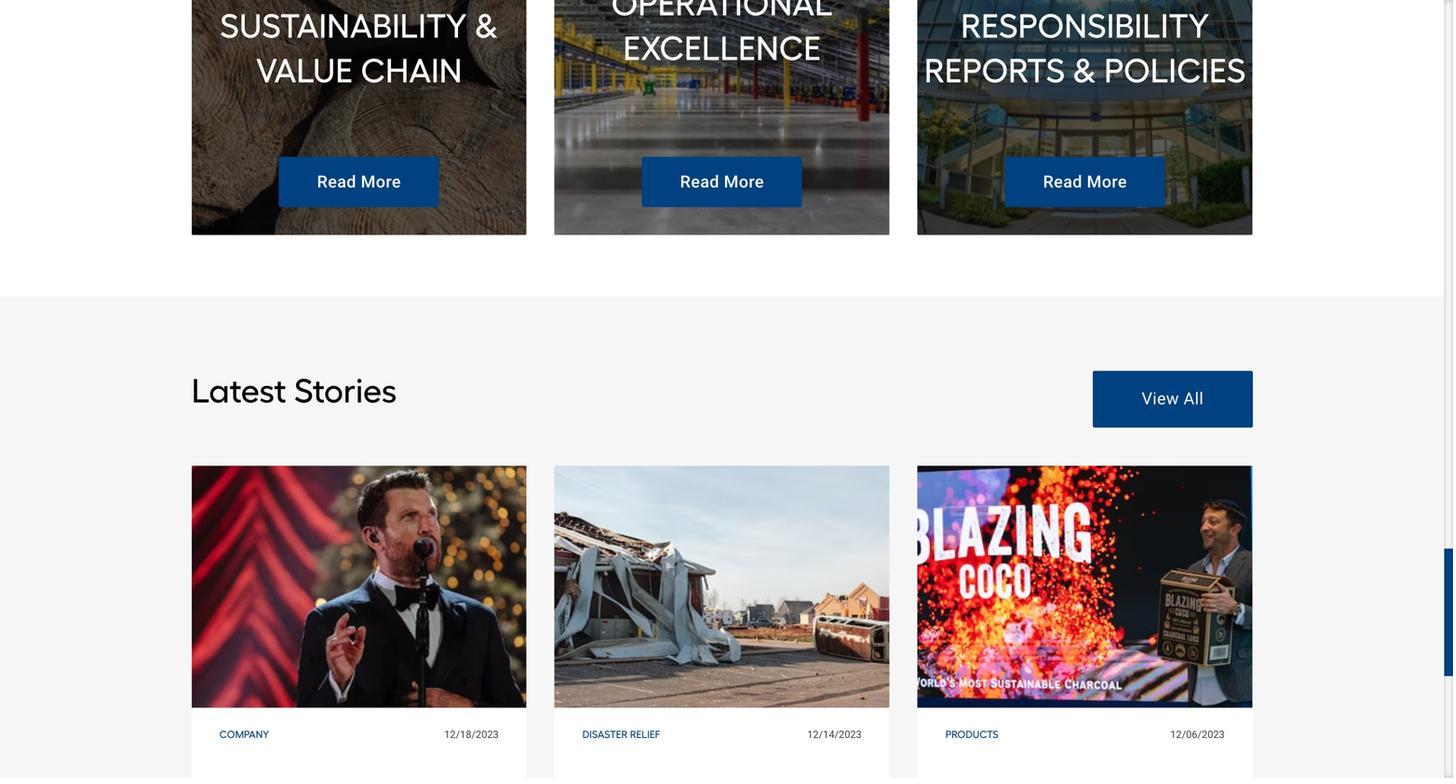 Task type: locate. For each thing, give the bounding box(es) containing it.
2 horizontal spatial read more
[[1044, 172, 1128, 192]]

product sustainability & value chain
[[220, 0, 499, 91]]

0 horizontal spatial read
[[317, 172, 357, 192]]

1 horizontal spatial read more link
[[642, 157, 803, 207]]

0 vertical spatial &
[[475, 6, 499, 46]]

2 horizontal spatial read more link
[[1006, 157, 1166, 207]]

read more link for &
[[279, 157, 439, 207]]

0 horizontal spatial read more link
[[279, 157, 439, 207]]

1 horizontal spatial &
[[1074, 51, 1097, 91]]

more for reports
[[1088, 172, 1128, 192]]

read more
[[317, 172, 401, 192], [681, 172, 765, 192], [1044, 172, 1128, 192]]

corporate
[[988, 0, 1183, 1]]

read more for reports
[[1044, 172, 1128, 192]]

&
[[475, 6, 499, 46], [1074, 51, 1097, 91]]

relief
[[630, 729, 661, 742]]

latest
[[192, 371, 287, 411]]

sustainability
[[220, 6, 467, 46]]

read more link
[[279, 157, 439, 207], [642, 157, 803, 207], [1006, 157, 1166, 207]]

3 more from the left
[[1088, 172, 1128, 192]]

0 horizontal spatial more
[[361, 172, 401, 192]]

1 horizontal spatial read more
[[681, 172, 765, 192]]

operational excellence
[[612, 0, 833, 68]]

disaster relief
[[583, 729, 661, 742]]

read for operational excellence
[[681, 172, 720, 192]]

3 read more link from the left
[[1006, 157, 1166, 207]]

view
[[1142, 390, 1180, 409]]

1 read from the left
[[317, 172, 357, 192]]

1 more from the left
[[361, 172, 401, 192]]

disaster relief link
[[583, 729, 661, 742]]

3 read more from the left
[[1044, 172, 1128, 192]]

2 horizontal spatial more
[[1088, 172, 1128, 192]]

2 read from the left
[[681, 172, 720, 192]]

1 read more from the left
[[317, 172, 401, 192]]

more
[[361, 172, 401, 192], [724, 172, 765, 192], [1088, 172, 1128, 192]]

& inside product sustainability & value chain
[[475, 6, 499, 46]]

2 horizontal spatial read
[[1044, 172, 1083, 192]]

value
[[256, 51, 353, 91]]

more for &
[[361, 172, 401, 192]]

0 horizontal spatial read more
[[317, 172, 401, 192]]

read
[[317, 172, 357, 192], [681, 172, 720, 192], [1044, 172, 1083, 192]]

2 more from the left
[[724, 172, 765, 192]]

1 horizontal spatial more
[[724, 172, 765, 192]]

12/06/2023
[[1171, 730, 1226, 741]]

responsibility
[[962, 6, 1210, 46]]

0 horizontal spatial &
[[475, 6, 499, 46]]

1 horizontal spatial read
[[681, 172, 720, 192]]

3 read from the left
[[1044, 172, 1083, 192]]

policies
[[1105, 51, 1247, 91]]

1 vertical spatial &
[[1074, 51, 1097, 91]]

2 read more link from the left
[[642, 157, 803, 207]]

1 read more link from the left
[[279, 157, 439, 207]]

excellence
[[623, 28, 822, 68]]



Task type: describe. For each thing, give the bounding box(es) containing it.
read more for &
[[317, 172, 401, 192]]

latest stories
[[192, 371, 397, 411]]

all
[[1184, 390, 1204, 409]]

product
[[282, 0, 437, 1]]

2 read more from the left
[[681, 172, 765, 192]]

operational
[[612, 0, 833, 24]]

chain
[[361, 51, 462, 91]]

read for corporate responsibility reports & policies
[[1044, 172, 1083, 192]]

company link
[[220, 729, 269, 742]]

& inside the corporate responsibility reports & policies
[[1074, 51, 1097, 91]]

products link
[[946, 729, 999, 742]]

12/14/2023
[[808, 730, 862, 741]]

12/18/2023
[[445, 730, 499, 741]]

products
[[946, 729, 999, 742]]

stories
[[294, 371, 397, 411]]

read for product sustainability & value chain
[[317, 172, 357, 192]]

reports
[[925, 51, 1066, 91]]

disaster
[[583, 729, 628, 742]]

company
[[220, 729, 269, 742]]

read more link for reports
[[1006, 157, 1166, 207]]

corporate responsibility reports & policies
[[925, 0, 1247, 91]]

view all link
[[1093, 371, 1253, 428]]

view all
[[1142, 390, 1204, 409]]



Task type: vqa. For each thing, say whether or not it's contained in the screenshot.
1st Privacy from left
no



